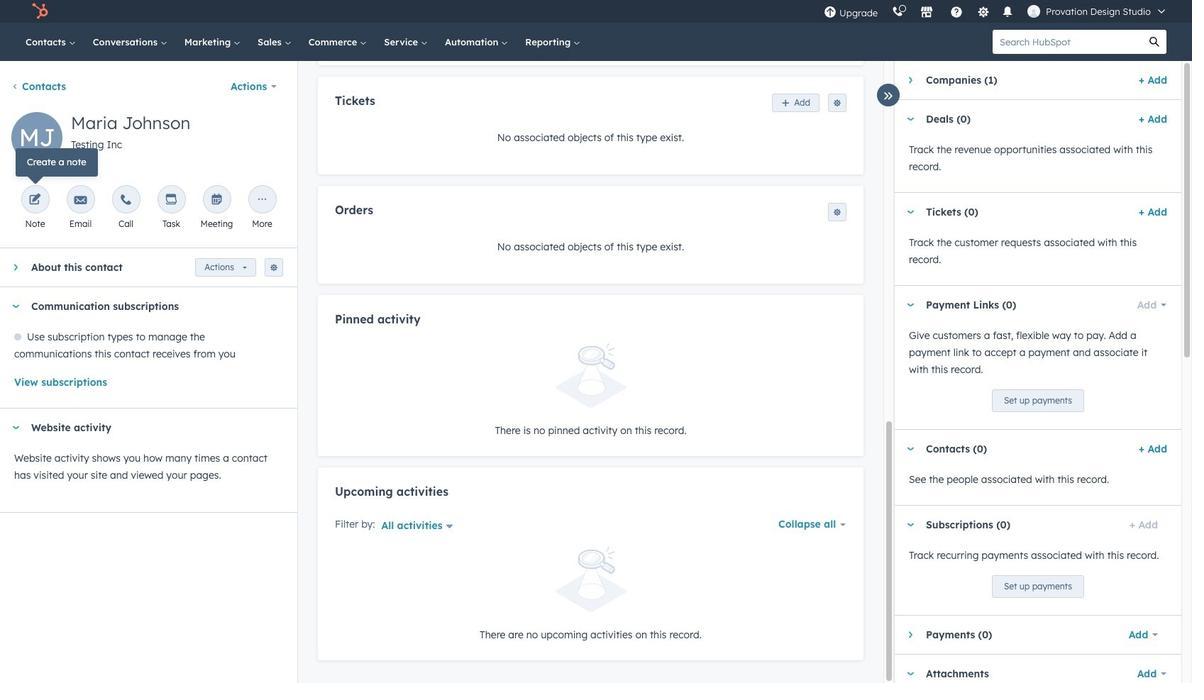 Task type: describe. For each thing, give the bounding box(es) containing it.
note image
[[29, 194, 42, 207]]

task image
[[165, 194, 178, 207]]

call image
[[120, 194, 132, 207]]

2 alert from the top
[[335, 548, 847, 643]]

2 vertical spatial caret image
[[906, 523, 915, 527]]

Search HubSpot search field
[[993, 30, 1143, 54]]

marketplaces image
[[921, 6, 933, 19]]

james peterson image
[[1028, 5, 1041, 18]]

more image
[[256, 194, 269, 207]]

meeting image
[[210, 194, 223, 207]]

1 vertical spatial caret image
[[906, 303, 915, 307]]

1 alert from the top
[[335, 344, 847, 440]]



Task type: vqa. For each thing, say whether or not it's contained in the screenshot.
EMAIL IMAGE
yes



Task type: locate. For each thing, give the bounding box(es) containing it.
1 vertical spatial alert
[[335, 548, 847, 643]]

manage card settings image
[[270, 264, 278, 273]]

alert
[[335, 344, 847, 440], [335, 548, 847, 643]]

email image
[[74, 194, 87, 207]]

0 vertical spatial alert
[[335, 344, 847, 440]]

caret image
[[14, 263, 17, 272], [906, 303, 915, 307], [906, 523, 915, 527]]

0 vertical spatial caret image
[[14, 263, 17, 272]]

menu
[[817, 0, 1175, 23]]

tooltip
[[16, 148, 98, 176]]

caret image
[[909, 76, 912, 84], [906, 117, 915, 121], [906, 210, 915, 214], [11, 305, 20, 308], [11, 426, 20, 430], [906, 448, 915, 451], [909, 631, 912, 640], [906, 673, 915, 676]]



